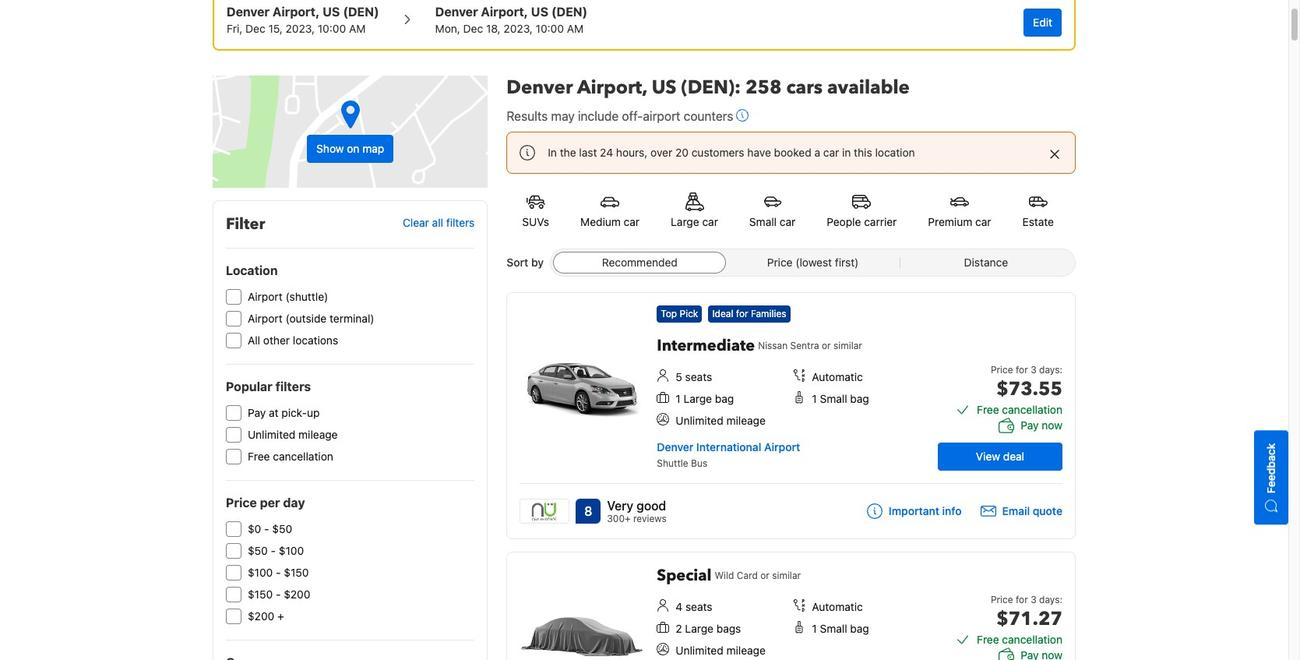 Task type: locate. For each thing, give the bounding box(es) containing it.
0 horizontal spatial pay
[[248, 406, 266, 419]]

1 horizontal spatial 10:00
[[536, 22, 564, 35]]

dec for denver airport, us (den) fri, dec 15, 2023, 10:00 am
[[246, 22, 266, 35]]

1 horizontal spatial am
[[567, 22, 584, 35]]

all
[[248, 334, 260, 347]]

terminal)
[[330, 312, 375, 325]]

similar for intermediate
[[834, 340, 863, 352]]

1 dec from the left
[[246, 22, 266, 35]]

intermediate nissan sentra or similar
[[657, 335, 863, 356]]

similar inside special wild card or similar
[[773, 570, 801, 581]]

1 vertical spatial $150
[[248, 588, 273, 601]]

2 horizontal spatial us
[[652, 75, 677, 101]]

0 vertical spatial unlimited mileage
[[676, 414, 766, 427]]

- down $100 - $150 on the left of the page
[[276, 588, 281, 601]]

15,
[[268, 22, 283, 35]]

2023, down drop-off location element
[[504, 22, 533, 35]]

1 small bag for 2 large bags
[[812, 622, 870, 635]]

0 vertical spatial airport
[[248, 290, 283, 303]]

3 up $71.27
[[1031, 594, 1037, 606]]

cancellation down pick-
[[273, 450, 333, 463]]

1 horizontal spatial $200
[[284, 588, 311, 601]]

- up $150 - $200
[[276, 566, 281, 579]]

2023, inside denver airport, us (den) fri, dec 15, 2023, 10:00 am
[[286, 22, 315, 35]]

airport for airport (outside terminal)
[[248, 312, 283, 325]]

free cancellation for $73.55
[[977, 403, 1063, 416]]

top
[[661, 308, 677, 320]]

0 horizontal spatial $150
[[248, 588, 273, 601]]

unlimited mileage down the 'bags'
[[676, 644, 766, 657]]

- right $0
[[264, 522, 269, 535]]

product card group
[[507, 292, 1082, 539], [507, 552, 1076, 660]]

1 automatic from the top
[[812, 370, 863, 383]]

medium
[[581, 215, 621, 228]]

similar right card
[[773, 570, 801, 581]]

drop-off date element
[[435, 21, 588, 37]]

0 vertical spatial for
[[736, 308, 749, 320]]

airport, inside denver airport, us (den) mon, dec 18, 2023, 10:00 am
[[481, 5, 528, 19]]

1 vertical spatial airport
[[248, 312, 283, 325]]

car
[[824, 146, 840, 159], [624, 215, 640, 228], [703, 215, 719, 228], [780, 215, 796, 228], [976, 215, 992, 228]]

am inside denver airport, us (den) mon, dec 18, 2023, 10:00 am
[[567, 22, 584, 35]]

price (lowest first)
[[768, 256, 859, 269]]

0 horizontal spatial airport,
[[273, 5, 320, 19]]

all
[[432, 216, 443, 229]]

large down 5 seats
[[684, 392, 712, 405]]

car for medium car
[[624, 215, 640, 228]]

2 2023, from the left
[[504, 22, 533, 35]]

1 (den) from the left
[[343, 5, 379, 19]]

price left (lowest
[[768, 256, 793, 269]]

for
[[736, 308, 749, 320], [1016, 364, 1029, 376], [1016, 594, 1029, 606]]

0 horizontal spatial $100
[[248, 566, 273, 579]]

airport right international at right bottom
[[765, 440, 801, 454]]

3
[[1031, 364, 1037, 376], [1031, 594, 1037, 606]]

car up price (lowest first)
[[780, 215, 796, 228]]

1 horizontal spatial pay
[[1021, 419, 1039, 432]]

for inside price for 3 days: $71.27
[[1016, 594, 1029, 606]]

dec inside denver airport, us (den) mon, dec 18, 2023, 10:00 am
[[463, 22, 483, 35]]

2 vertical spatial free cancellation
[[977, 633, 1063, 646]]

2 vertical spatial large
[[685, 622, 714, 635]]

(den) inside denver airport, us (den) fri, dec 15, 2023, 10:00 am
[[343, 5, 379, 19]]

us for 258
[[652, 75, 677, 101]]

4
[[676, 600, 683, 613]]

0 vertical spatial free cancellation
[[977, 403, 1063, 416]]

-
[[264, 522, 269, 535], [271, 544, 276, 557], [276, 566, 281, 579], [276, 588, 281, 601]]

1 seats from the top
[[686, 370, 713, 383]]

0 horizontal spatial denver airport, us (den) group
[[227, 2, 379, 37]]

mileage for 4 seats
[[727, 644, 766, 657]]

large car button
[[656, 183, 734, 239]]

2 vertical spatial airport
[[765, 440, 801, 454]]

large right 2
[[685, 622, 714, 635]]

cancellation for $71.27
[[1003, 633, 1063, 646]]

0 vertical spatial free
[[977, 403, 1000, 416]]

similar right sentra
[[834, 340, 863, 352]]

free down $73.55
[[977, 403, 1000, 416]]

0 horizontal spatial $200
[[248, 609, 275, 623]]

unlimited down 2 large bags
[[676, 644, 724, 657]]

location
[[226, 263, 278, 277]]

$73.55
[[997, 376, 1063, 402]]

denver up results
[[507, 75, 573, 101]]

price for price for 3 days: $71.27
[[991, 594, 1014, 606]]

price up $71.27
[[991, 594, 1014, 606]]

$200 left + at the left bottom
[[248, 609, 275, 623]]

intermediate
[[657, 335, 755, 356]]

price up $73.55
[[991, 364, 1014, 376]]

0 horizontal spatial 2023,
[[286, 22, 315, 35]]

2 3 from the top
[[1031, 594, 1037, 606]]

first)
[[835, 256, 859, 269]]

sort
[[507, 256, 529, 269]]

0 vertical spatial $200
[[284, 588, 311, 601]]

0 vertical spatial cancellation
[[1003, 403, 1063, 416]]

0 vertical spatial $50
[[272, 522, 292, 535]]

denver up shuttle
[[657, 440, 694, 454]]

pay left the now
[[1021, 419, 1039, 432]]

1 vertical spatial product card group
[[507, 552, 1076, 660]]

2 vertical spatial free
[[977, 633, 1000, 646]]

or inside special wild card or similar
[[761, 570, 770, 581]]

0 horizontal spatial 10:00
[[318, 22, 346, 35]]

very
[[607, 499, 634, 513]]

denver inside denver international airport shuttle bus
[[657, 440, 694, 454]]

unlimited mileage down pick-
[[248, 428, 338, 441]]

free cancellation down $73.55
[[977, 403, 1063, 416]]

1 vertical spatial unlimited mileage
[[248, 428, 338, 441]]

denver up the 'fri,'
[[227, 5, 270, 19]]

2 vertical spatial unlimited mileage
[[676, 644, 766, 657]]

small for 5 seats
[[820, 392, 848, 405]]

1 horizontal spatial similar
[[834, 340, 863, 352]]

clear all filters button
[[403, 216, 475, 229]]

2023, inside denver airport, us (den) mon, dec 18, 2023, 10:00 am
[[504, 22, 533, 35]]

unlimited mileage down 1 large bag
[[676, 414, 766, 427]]

10:00 inside denver airport, us (den) fri, dec 15, 2023, 10:00 am
[[318, 22, 346, 35]]

bus
[[691, 458, 708, 469]]

3 inside price for 3 days: $71.27
[[1031, 594, 1037, 606]]

1 1 small bag from the top
[[812, 392, 870, 405]]

free down at
[[248, 450, 270, 463]]

1 vertical spatial free cancellation
[[248, 450, 333, 463]]

1 horizontal spatial airport,
[[481, 5, 528, 19]]

show
[[317, 142, 344, 155]]

pick-up location element
[[227, 2, 379, 21]]

bag for 5 seats
[[851, 392, 870, 405]]

10:00 down pick-up location element
[[318, 22, 346, 35]]

airport up all
[[248, 312, 283, 325]]

10:00
[[318, 22, 346, 35], [536, 22, 564, 35]]

free cancellation down pick-
[[248, 450, 333, 463]]

(den) up drop-off date element
[[552, 5, 588, 19]]

car for small car
[[780, 215, 796, 228]]

2 dec from the left
[[463, 22, 483, 35]]

0 vertical spatial mileage
[[727, 414, 766, 427]]

2 product card group from the top
[[507, 552, 1076, 660]]

$50 - $100
[[248, 544, 304, 557]]

us up pick-up date element
[[323, 5, 340, 19]]

price for price (lowest first)
[[768, 256, 793, 269]]

price for 3 days: $71.27
[[991, 594, 1063, 632]]

0 vertical spatial days:
[[1040, 364, 1063, 376]]

$50
[[272, 522, 292, 535], [248, 544, 268, 557]]

cars
[[787, 75, 823, 101]]

free cancellation
[[977, 403, 1063, 416], [248, 450, 333, 463], [977, 633, 1063, 646]]

all other locations
[[248, 334, 338, 347]]

$150 - $200
[[248, 588, 311, 601]]

filters right all
[[446, 216, 475, 229]]

unlimited mileage
[[676, 414, 766, 427], [248, 428, 338, 441], [676, 644, 766, 657]]

price
[[768, 256, 793, 269], [991, 364, 1014, 376], [226, 496, 257, 510], [991, 594, 1014, 606]]

supplied by nu car rental image
[[521, 500, 569, 523]]

if you choose one, you'll need to make your own way there - but prices can be a lot lower. image
[[737, 109, 749, 122], [737, 109, 749, 122]]

1 horizontal spatial dec
[[463, 22, 483, 35]]

show on map
[[317, 142, 384, 155]]

denver inside denver airport, us (den) mon, dec 18, 2023, 10:00 am
[[435, 5, 478, 19]]

20
[[676, 146, 689, 159]]

or right card
[[761, 570, 770, 581]]

cancellation down $71.27
[[1003, 633, 1063, 646]]

0 horizontal spatial similar
[[773, 570, 801, 581]]

1 vertical spatial filters
[[276, 380, 311, 394]]

airport,
[[273, 5, 320, 19], [481, 5, 528, 19], [578, 75, 647, 101]]

1 for 4 seats
[[812, 622, 817, 635]]

1 vertical spatial seats
[[686, 600, 713, 613]]

2 10:00 from the left
[[536, 22, 564, 35]]

us for mon,
[[531, 5, 549, 19]]

dec inside denver airport, us (den) fri, dec 15, 2023, 10:00 am
[[246, 22, 266, 35]]

$100 up $100 - $150 on the left of the page
[[279, 544, 304, 557]]

price inside price for 3 days: $71.27
[[991, 594, 1014, 606]]

1 horizontal spatial (den)
[[552, 5, 588, 19]]

0 vertical spatial similar
[[834, 340, 863, 352]]

automatic
[[812, 370, 863, 383], [812, 600, 863, 613]]

denver for denver airport, us (den): 258 cars available
[[507, 75, 573, 101]]

1 large bag
[[676, 392, 734, 405]]

8
[[585, 504, 593, 518]]

shuttle
[[657, 458, 689, 469]]

free cancellation down $71.27
[[977, 633, 1063, 646]]

0 horizontal spatial $50
[[248, 544, 268, 557]]

pay
[[248, 406, 266, 419], [1021, 419, 1039, 432]]

days: up $71.27
[[1040, 594, 1063, 606]]

1 10:00 from the left
[[318, 22, 346, 35]]

free down $71.27
[[977, 633, 1000, 646]]

for up $73.55
[[1016, 364, 1029, 376]]

airport, up pick-up date element
[[273, 5, 320, 19]]

0 vertical spatial or
[[822, 340, 831, 352]]

2 days: from the top
[[1040, 594, 1063, 606]]

international
[[697, 440, 762, 454]]

1 vertical spatial for
[[1016, 364, 1029, 376]]

(den) up pick-up date element
[[343, 5, 379, 19]]

price inside sort by element
[[768, 256, 793, 269]]

now
[[1042, 419, 1063, 432]]

1 vertical spatial 3
[[1031, 594, 1037, 606]]

1 horizontal spatial denver airport, us (den) group
[[435, 2, 588, 37]]

small for 4 seats
[[820, 622, 848, 635]]

1 vertical spatial 1 small bag
[[812, 622, 870, 635]]

suvs button
[[507, 183, 565, 239]]

large up recommended
[[671, 215, 700, 228]]

0 vertical spatial large
[[671, 215, 700, 228]]

$50 down $0
[[248, 544, 268, 557]]

customer rating 8 very good element
[[607, 496, 667, 515]]

edit
[[1034, 16, 1053, 29]]

this
[[854, 146, 873, 159]]

10:00 down drop-off location element
[[536, 22, 564, 35]]

3 for $73.55
[[1031, 364, 1037, 376]]

1 for 5 seats
[[812, 392, 817, 405]]

for for $73.55
[[1016, 364, 1029, 376]]

2 seats from the top
[[686, 600, 713, 613]]

2 vertical spatial unlimited
[[676, 644, 724, 657]]

in the last 24 hours, over 20 customers have booked a car in this location
[[548, 146, 915, 159]]

1 vertical spatial or
[[761, 570, 770, 581]]

- for $0
[[264, 522, 269, 535]]

denver for denver airport, us (den) mon, dec 18, 2023, 10:00 am
[[435, 5, 478, 19]]

car left 'small car'
[[703, 215, 719, 228]]

airport
[[248, 290, 283, 303], [248, 312, 283, 325], [765, 440, 801, 454]]

airport, for denver airport, us (den): 258 cars available
[[578, 75, 647, 101]]

airport down location
[[248, 290, 283, 303]]

2 vertical spatial for
[[1016, 594, 1029, 606]]

(den) inside denver airport, us (den) mon, dec 18, 2023, 10:00 am
[[552, 5, 588, 19]]

$150 up $150 - $200
[[284, 566, 309, 579]]

days: inside price for 3 days: $73.55
[[1040, 364, 1063, 376]]

or right sentra
[[822, 340, 831, 352]]

0 horizontal spatial am
[[349, 22, 366, 35]]

2 vertical spatial small
[[820, 622, 848, 635]]

0 vertical spatial $100
[[279, 544, 304, 557]]

2023, down pick-up location element
[[286, 22, 315, 35]]

airport, inside denver airport, us (den) fri, dec 15, 2023, 10:00 am
[[273, 5, 320, 19]]

1 days: from the top
[[1040, 364, 1063, 376]]

$150
[[284, 566, 309, 579], [248, 588, 273, 601]]

0 vertical spatial 1 small bag
[[812, 392, 870, 405]]

2 vertical spatial cancellation
[[1003, 633, 1063, 646]]

2 am from the left
[[567, 22, 584, 35]]

us up drop-off date element
[[531, 5, 549, 19]]

mileage down up
[[299, 428, 338, 441]]

0 vertical spatial seats
[[686, 370, 713, 383]]

5 seats
[[676, 370, 713, 383]]

filters inside button
[[446, 216, 475, 229]]

1 horizontal spatial filters
[[446, 216, 475, 229]]

2 automatic from the top
[[812, 600, 863, 613]]

sort by element
[[550, 249, 1076, 277]]

0 vertical spatial unlimited
[[676, 414, 724, 427]]

include
[[578, 109, 619, 123]]

car right "medium"
[[624, 215, 640, 228]]

1 vertical spatial similar
[[773, 570, 801, 581]]

(den) for denver airport, us (den) fri, dec 15, 2023, 10:00 am
[[343, 5, 379, 19]]

(den)
[[343, 5, 379, 19], [552, 5, 588, 19]]

price inside price for 3 days: $73.55
[[991, 364, 1014, 376]]

2 large bags
[[676, 622, 741, 635]]

- for $150
[[276, 588, 281, 601]]

am inside denver airport, us (den) fri, dec 15, 2023, 10:00 am
[[349, 22, 366, 35]]

10:00 inside denver airport, us (den) mon, dec 18, 2023, 10:00 am
[[536, 22, 564, 35]]

0 vertical spatial automatic
[[812, 370, 863, 383]]

or for special
[[761, 570, 770, 581]]

(lowest
[[796, 256, 832, 269]]

deal
[[1004, 450, 1025, 463]]

sort by
[[507, 256, 544, 269]]

view deal
[[976, 450, 1025, 463]]

mileage down the 'bags'
[[727, 644, 766, 657]]

filters up pick-
[[276, 380, 311, 394]]

similar for special
[[773, 570, 801, 581]]

for inside price for 3 days: $73.55
[[1016, 364, 1029, 376]]

quote
[[1033, 504, 1063, 517]]

0 horizontal spatial or
[[761, 570, 770, 581]]

0 horizontal spatial filters
[[276, 380, 311, 394]]

1 vertical spatial large
[[684, 392, 712, 405]]

automatic for bag
[[812, 370, 863, 383]]

unlimited down 1 large bag
[[676, 414, 724, 427]]

1 am from the left
[[349, 22, 366, 35]]

ideal for families
[[713, 308, 787, 320]]

clear all filters
[[403, 216, 475, 229]]

2
[[676, 622, 682, 635]]

email quote
[[1003, 504, 1063, 517]]

1 2023, from the left
[[286, 22, 315, 35]]

premium car
[[929, 215, 992, 228]]

0 horizontal spatial dec
[[246, 22, 266, 35]]

am down drop-off location element
[[567, 22, 584, 35]]

1 vertical spatial free
[[248, 450, 270, 463]]

price left per
[[226, 496, 257, 510]]

+
[[278, 609, 284, 623]]

1 horizontal spatial or
[[822, 340, 831, 352]]

1 horizontal spatial $150
[[284, 566, 309, 579]]

us inside denver airport, us (den) fri, dec 15, 2023, 10:00 am
[[323, 5, 340, 19]]

2 vertical spatial mileage
[[727, 644, 766, 657]]

1 3 from the top
[[1031, 364, 1037, 376]]

us inside denver airport, us (den) mon, dec 18, 2023, 10:00 am
[[531, 5, 549, 19]]

pick
[[680, 308, 699, 320]]

1
[[676, 392, 681, 405], [812, 392, 817, 405], [812, 622, 817, 635]]

for right ideal
[[736, 308, 749, 320]]

for up $71.27
[[1016, 594, 1029, 606]]

258
[[746, 75, 782, 101]]

days: for $73.55
[[1040, 364, 1063, 376]]

similar inside the intermediate nissan sentra or similar
[[834, 340, 863, 352]]

0 horizontal spatial (den)
[[343, 5, 379, 19]]

unlimited down at
[[248, 428, 296, 441]]

0 vertical spatial small
[[750, 215, 777, 228]]

premium car button
[[913, 183, 1007, 239]]

pay left at
[[248, 406, 266, 419]]

cancellation up the pay now
[[1003, 403, 1063, 416]]

1 vertical spatial mileage
[[299, 428, 338, 441]]

airport, up drop-off date element
[[481, 5, 528, 19]]

dec left 18,
[[463, 22, 483, 35]]

other
[[263, 334, 290, 347]]

location
[[876, 146, 915, 159]]

airport, up results may include off-airport counters
[[578, 75, 647, 101]]

us for fri,
[[323, 5, 340, 19]]

off-
[[622, 109, 643, 123]]

1 vertical spatial automatic
[[812, 600, 863, 613]]

3 up $73.55
[[1031, 364, 1037, 376]]

$100
[[279, 544, 304, 557], [248, 566, 273, 579]]

wild
[[715, 570, 735, 581]]

$200 up + at the left bottom
[[284, 588, 311, 601]]

am down pick-up location element
[[349, 22, 366, 35]]

0 vertical spatial 3
[[1031, 364, 1037, 376]]

days: up $73.55
[[1040, 364, 1063, 376]]

seats right 4
[[686, 600, 713, 613]]

days:
[[1040, 364, 1063, 376], [1040, 594, 1063, 606]]

product card group containing $71.27
[[507, 552, 1076, 660]]

1 horizontal spatial us
[[531, 5, 549, 19]]

0 horizontal spatial us
[[323, 5, 340, 19]]

2 horizontal spatial airport,
[[578, 75, 647, 101]]

2023,
[[286, 22, 315, 35], [504, 22, 533, 35]]

2 1 small bag from the top
[[812, 622, 870, 635]]

2 (den) from the left
[[552, 5, 588, 19]]

car right premium
[[976, 215, 992, 228]]

0 vertical spatial product card group
[[507, 292, 1082, 539]]

us
[[323, 5, 340, 19], [531, 5, 549, 19], [652, 75, 677, 101]]

denver up mon,
[[435, 5, 478, 19]]

1 vertical spatial small
[[820, 392, 848, 405]]

1 horizontal spatial $100
[[279, 544, 304, 557]]

$100 down $50 - $100
[[248, 566, 273, 579]]

seats right "5"
[[686, 370, 713, 383]]

$150 up $200 +
[[248, 588, 273, 601]]

medium car
[[581, 215, 640, 228]]

denver inside denver airport, us (den) fri, dec 15, 2023, 10:00 am
[[227, 5, 270, 19]]

denver airport, us (den) group
[[227, 2, 379, 37], [435, 2, 588, 37]]

18,
[[486, 22, 501, 35]]

3 inside price for 3 days: $73.55
[[1031, 364, 1037, 376]]

days: inside price for 3 days: $71.27
[[1040, 594, 1063, 606]]

filters
[[446, 216, 475, 229], [276, 380, 311, 394]]

per
[[260, 496, 280, 510]]

clear
[[403, 216, 429, 229]]

0 vertical spatial filters
[[446, 216, 475, 229]]

- down $0 - $50
[[271, 544, 276, 557]]

or inside the intermediate nissan sentra or similar
[[822, 340, 831, 352]]

1 product card group from the top
[[507, 292, 1082, 539]]

denver
[[227, 5, 270, 19], [435, 5, 478, 19], [507, 75, 573, 101], [657, 440, 694, 454]]

seats for 4 seats
[[686, 600, 713, 613]]

0 vertical spatial $150
[[284, 566, 309, 579]]

car for premium car
[[976, 215, 992, 228]]

1 vertical spatial $100
[[248, 566, 273, 579]]

1 horizontal spatial 2023,
[[504, 22, 533, 35]]

$50 up $50 - $100
[[272, 522, 292, 535]]

1 vertical spatial days:
[[1040, 594, 1063, 606]]

us up airport
[[652, 75, 677, 101]]

price per day
[[226, 496, 305, 510]]

1 vertical spatial $200
[[248, 609, 275, 623]]

mileage up international at right bottom
[[727, 414, 766, 427]]

dec left "15,"
[[246, 22, 266, 35]]



Task type: vqa. For each thing, say whether or not it's contained in the screenshot.
Quote
yes



Task type: describe. For each thing, give the bounding box(es) containing it.
airport (shuttle)
[[248, 290, 328, 303]]

$200 +
[[248, 609, 284, 623]]

last
[[579, 146, 597, 159]]

people carrier button
[[812, 183, 913, 239]]

(shuttle)
[[286, 290, 328, 303]]

cancellation for $73.55
[[1003, 403, 1063, 416]]

denver for denver international airport shuttle bus
[[657, 440, 694, 454]]

nissan
[[759, 340, 788, 352]]

pay for pay now
[[1021, 419, 1039, 432]]

airport inside denver international airport shuttle bus
[[765, 440, 801, 454]]

very good 300+ reviews
[[607, 499, 667, 525]]

search summary element
[[213, 0, 1076, 51]]

top pick
[[661, 308, 699, 320]]

denver international airport button
[[657, 440, 801, 454]]

free cancellation for $71.27
[[977, 633, 1063, 646]]

results may include off-airport counters
[[507, 109, 734, 123]]

1 horizontal spatial $50
[[272, 522, 292, 535]]

ideal
[[713, 308, 734, 320]]

10:00 for denver airport, us (den) fri, dec 15, 2023, 10:00 am
[[318, 22, 346, 35]]

airport
[[643, 109, 681, 123]]

am for denver airport, us (den) fri, dec 15, 2023, 10:00 am
[[349, 22, 366, 35]]

300+
[[607, 513, 631, 525]]

2 denver airport, us (den) group from the left
[[435, 2, 588, 37]]

free for $73.55
[[977, 403, 1000, 416]]

estate button
[[1007, 183, 1070, 239]]

airport, for denver airport, us (den) mon, dec 18, 2023, 10:00 am
[[481, 5, 528, 19]]

important
[[889, 504, 940, 517]]

airport for airport (shuttle)
[[248, 290, 283, 303]]

airport, for denver airport, us (den) fri, dec 15, 2023, 10:00 am
[[273, 5, 320, 19]]

may
[[551, 109, 575, 123]]

large for 5
[[684, 392, 712, 405]]

denver for denver airport, us (den) fri, dec 15, 2023, 10:00 am
[[227, 5, 270, 19]]

unlimited for 5 seats
[[676, 414, 724, 427]]

(den) for denver airport, us (den) mon, dec 18, 2023, 10:00 am
[[552, 5, 588, 19]]

2023, for denver airport, us (den) fri, dec 15, 2023, 10:00 am
[[286, 22, 315, 35]]

pick-
[[282, 406, 307, 419]]

suvs
[[522, 215, 550, 228]]

counters
[[684, 109, 734, 123]]

premium
[[929, 215, 973, 228]]

show on map button
[[213, 76, 488, 188]]

special wild card or similar
[[657, 565, 801, 586]]

denver airport, us (den) mon, dec 18, 2023, 10:00 am
[[435, 5, 588, 35]]

in
[[548, 146, 557, 159]]

important info
[[889, 504, 962, 517]]

dec for denver airport, us (den) mon, dec 18, 2023, 10:00 am
[[463, 22, 483, 35]]

pay for pay at pick-up
[[248, 406, 266, 419]]

customers
[[692, 146, 745, 159]]

days: for $71.27
[[1040, 594, 1063, 606]]

small inside button
[[750, 215, 777, 228]]

large car
[[671, 215, 719, 228]]

feedback
[[1265, 443, 1278, 494]]

medium car button
[[565, 183, 656, 239]]

- for $100
[[276, 566, 281, 579]]

1 vertical spatial cancellation
[[273, 450, 333, 463]]

car for large car
[[703, 215, 719, 228]]

automatic for bags
[[812, 600, 863, 613]]

unlimited mileage for 5 seats
[[676, 414, 766, 427]]

denver international airport shuttle bus
[[657, 440, 801, 469]]

1 denver airport, us (den) group from the left
[[227, 2, 379, 37]]

2023, for denver airport, us (den) mon, dec 18, 2023, 10:00 am
[[504, 22, 533, 35]]

(outside
[[286, 312, 327, 325]]

on
[[347, 142, 360, 155]]

edit button
[[1024, 9, 1062, 37]]

over
[[651, 146, 673, 159]]

product card group containing $73.55
[[507, 292, 1082, 539]]

fri,
[[227, 22, 243, 35]]

small car button
[[734, 183, 812, 239]]

feedback button
[[1255, 431, 1289, 525]]

popular
[[226, 380, 273, 394]]

pay at pick-up
[[248, 406, 320, 419]]

$100 - $150
[[248, 566, 309, 579]]

distance
[[965, 256, 1009, 269]]

unlimited mileage for 4 seats
[[676, 644, 766, 657]]

- for $50
[[271, 544, 276, 557]]

special
[[657, 565, 712, 586]]

for for $71.27
[[1016, 594, 1029, 606]]

price for price for 3 days: $73.55
[[991, 364, 1014, 376]]

filter
[[226, 214, 265, 235]]

denver airport, us (den): 258 cars available
[[507, 75, 910, 101]]

$0
[[248, 522, 261, 535]]

pay now
[[1021, 419, 1063, 432]]

popular filters
[[226, 380, 311, 394]]

important info button
[[867, 503, 962, 519]]

10:00 for denver airport, us (den) mon, dec 18, 2023, 10:00 am
[[536, 22, 564, 35]]

email
[[1003, 504, 1030, 517]]

small car
[[750, 215, 796, 228]]

or for intermediate
[[822, 340, 831, 352]]

card
[[737, 570, 758, 581]]

people
[[827, 215, 862, 228]]

free for $71.27
[[977, 633, 1000, 646]]

$0 - $50
[[248, 522, 292, 535]]

booked
[[774, 146, 812, 159]]

am for denver airport, us (den) mon, dec 18, 2023, 10:00 am
[[567, 22, 584, 35]]

mon,
[[435, 22, 461, 35]]

3 for $71.27
[[1031, 594, 1037, 606]]

email quote button
[[981, 503, 1063, 519]]

seats for 5 seats
[[686, 370, 713, 383]]

price for 3 days: $73.55
[[991, 364, 1063, 402]]

recommended
[[602, 256, 678, 269]]

info
[[943, 504, 962, 517]]

1 small bag for 1 large bag
[[812, 392, 870, 405]]

pick-up date element
[[227, 21, 379, 37]]

price for price per day
[[226, 496, 257, 510]]

bags
[[717, 622, 741, 635]]

hours,
[[616, 146, 648, 159]]

5
[[676, 370, 683, 383]]

1 vertical spatial $50
[[248, 544, 268, 557]]

1 vertical spatial unlimited
[[248, 428, 296, 441]]

carrier
[[865, 215, 897, 228]]

unlimited for 4 seats
[[676, 644, 724, 657]]

drop-off location element
[[435, 2, 588, 21]]

bag for 4 seats
[[851, 622, 870, 635]]

$71.27
[[997, 606, 1063, 632]]

large inside large car button
[[671, 215, 700, 228]]

large for 4
[[685, 622, 714, 635]]

by
[[532, 256, 544, 269]]

up
[[307, 406, 320, 419]]

at
[[269, 406, 279, 419]]

view deal button
[[938, 443, 1063, 471]]

mileage for 5 seats
[[727, 414, 766, 427]]

24
[[600, 146, 613, 159]]

car right a
[[824, 146, 840, 159]]



